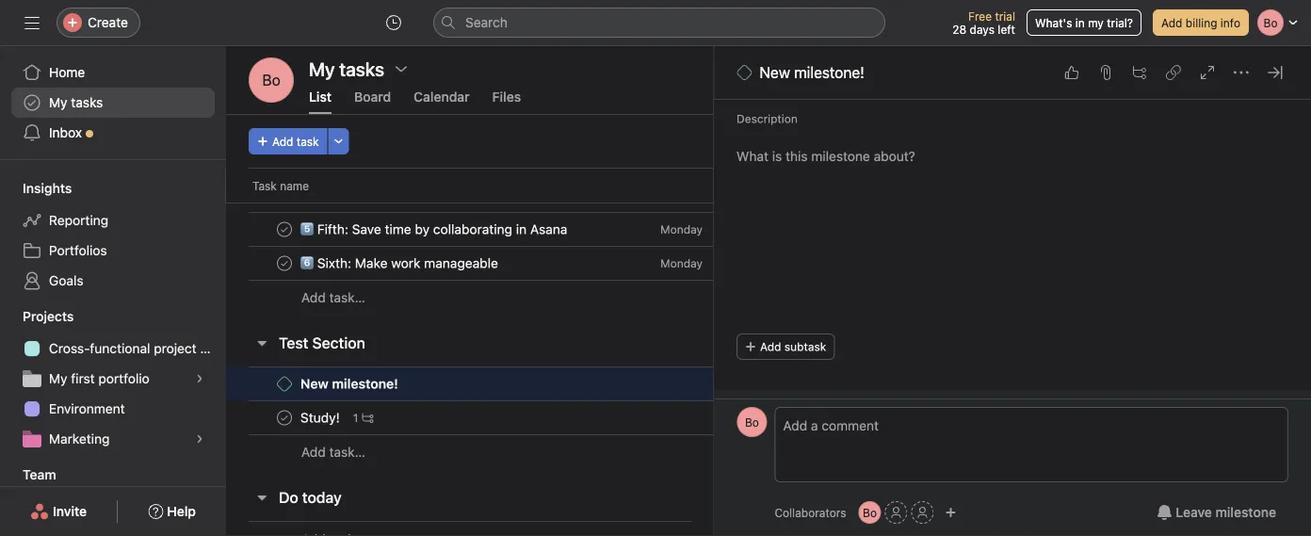 Task type: vqa. For each thing, say whether or not it's contained in the screenshot.
Mark complete checkbox associated with Task name text box in the Let's talk about ducks. Cell
no



Task type: locate. For each thing, give the bounding box(es) containing it.
completed checkbox down completed milestone icon
[[273, 407, 296, 429]]

completed checkbox inside 6️⃣ sixth: make work manageable cell
[[273, 252, 296, 275]]

0 vertical spatial row
[[226, 178, 784, 213]]

my
[[49, 95, 67, 110], [49, 371, 67, 386]]

0 vertical spatial add task…
[[302, 290, 365, 305]]

bo button right move tasks between sections icon on the bottom right of the page
[[737, 407, 767, 437]]

projects
[[23, 309, 74, 324]]

monday row
[[226, 212, 784, 247], [226, 246, 784, 281]]

bo button
[[249, 57, 294, 103], [737, 407, 767, 437], [859, 501, 881, 524]]

bo button left list
[[249, 57, 294, 103]]

first
[[71, 371, 95, 386]]

1 task… from the top
[[329, 290, 365, 305]]

1 vertical spatial add task… button
[[302, 442, 365, 463]]

0 vertical spatial completed milestone checkbox
[[737, 65, 752, 80]]

completed milestone checkbox inside "new milestone!" 'dialog'
[[737, 65, 752, 80]]

completed image inside 6️⃣ sixth: make work manageable cell
[[273, 252, 296, 275]]

1 vertical spatial completed milestone checkbox
[[277, 376, 292, 391]]

2 my from the top
[[49, 371, 67, 386]]

see details, my first portfolio image
[[194, 373, 205, 384]]

task…
[[329, 290, 365, 305], [329, 444, 365, 460]]

list link
[[309, 89, 332, 114]]

monday for 5️⃣ fifth: save time by collaborating in asana cell
[[661, 223, 703, 236]]

1 vertical spatial collapse task list for this section image
[[254, 490, 269, 505]]

2 add task… button from the top
[[302, 442, 365, 463]]

0 vertical spatial my
[[49, 95, 67, 110]]

0 vertical spatial monday
[[661, 223, 703, 236]]

0 horizontal spatial bo
[[262, 71, 280, 89]]

leave milestone button
[[1145, 496, 1289, 530]]

0 vertical spatial bo
[[262, 71, 280, 89]]

1 vertical spatial completed checkbox
[[273, 407, 296, 429]]

bo right 'collaborators'
[[863, 506, 877, 519]]

2 add task… row from the top
[[226, 434, 784, 469]]

2 vertical spatial bo button
[[859, 501, 881, 524]]

full screen image
[[1200, 65, 1215, 80]]

completed milestone checkbox inside new milestone! cell
[[277, 376, 292, 391]]

collapse task list for this section image left test
[[254, 335, 269, 351]]

task… for add task… button related to first add task… row from the bottom
[[329, 444, 365, 460]]

subtask
[[785, 340, 827, 353]]

0 vertical spatial completed checkbox
[[273, 184, 296, 207]]

completed checkbox down add task button
[[273, 184, 296, 207]]

milestone!
[[794, 64, 865, 82]]

board
[[354, 89, 391, 105]]

reporting link
[[11, 205, 215, 236]]

tasks
[[71, 95, 103, 110]]

1 add task… from the top
[[302, 290, 365, 305]]

0 vertical spatial completed checkbox
[[273, 252, 296, 275]]

add up the test section at the bottom left of page
[[302, 290, 326, 305]]

monday row down 4️⃣ fourth: stay on top of incoming work 'cell'
[[226, 246, 784, 281]]

my inside projects "element"
[[49, 371, 67, 386]]

completed milestone image
[[277, 376, 292, 391]]

add task… down the study! text field on the left
[[302, 444, 365, 460]]

0 vertical spatial completed image
[[273, 184, 296, 207]]

completed checkbox for 6️⃣ sixth: make work manageable text box
[[273, 252, 296, 275]]

add task…
[[302, 290, 365, 305], [302, 444, 365, 460]]

completed image for 5️⃣ fifth: save time by collaborating in asana text field
[[273, 218, 296, 241]]

completed image inside 4️⃣ fourth: stay on top of incoming work 'cell'
[[273, 184, 296, 207]]

1 vertical spatial task…
[[329, 444, 365, 460]]

1 row
[[226, 400, 784, 435]]

task… inside 'header test section' tree grid
[[329, 444, 365, 460]]

add left subtask at the bottom right
[[761, 340, 782, 353]]

0 horizontal spatial completed milestone checkbox
[[277, 376, 292, 391]]

cross-functional project plan link
[[11, 334, 226, 364]]

insights
[[23, 180, 72, 196]]

more actions image
[[333, 136, 345, 147]]

monday inside 6️⃣ sixth: make work manageable cell
[[661, 257, 703, 270]]

search
[[465, 15, 508, 30]]

collapse task list for this section image for first row from the bottom
[[254, 490, 269, 505]]

task… down the 1
[[329, 444, 365, 460]]

projects element
[[0, 300, 226, 458]]

Completed checkbox
[[273, 184, 296, 207], [273, 218, 296, 241]]

team
[[23, 467, 56, 482]]

1 vertical spatial add task…
[[302, 444, 365, 460]]

add
[[1162, 16, 1183, 29], [272, 135, 293, 148], [302, 290, 326, 305], [761, 340, 782, 353], [302, 444, 326, 460]]

bo left list
[[262, 71, 280, 89]]

history image
[[386, 15, 401, 30]]

row for 5️⃣ fifth: save time by collaborating in asana cell
[[226, 178, 784, 213]]

do today button
[[279, 481, 342, 514]]

add inside header recently assigned tree grid
[[302, 290, 326, 305]]

2 vertical spatial bo
[[863, 506, 877, 519]]

task… inside header recently assigned tree grid
[[329, 290, 365, 305]]

portfolios
[[49, 243, 107, 258]]

completed milestone image
[[737, 65, 752, 80]]

main content containing description
[[715, 0, 1312, 497]]

row
[[226, 178, 784, 213], [226, 367, 784, 401], [226, 521, 784, 536]]

insights element
[[0, 171, 226, 300]]

1 completed checkbox from the top
[[273, 184, 296, 207]]

2 completed checkbox from the top
[[273, 407, 296, 429]]

1 vertical spatial row
[[226, 367, 784, 401]]

my tasks
[[49, 95, 103, 110]]

1 vertical spatial monday
[[661, 257, 703, 270]]

2 horizontal spatial bo button
[[859, 501, 881, 524]]

completed milestone checkbox up completed image
[[277, 376, 292, 391]]

completed checkbox for the study! text field on the left
[[273, 407, 296, 429]]

my
[[1088, 16, 1104, 29]]

today
[[302, 489, 342, 506]]

my first portfolio
[[49, 371, 150, 386]]

team button
[[0, 465, 56, 484]]

add task… row down 5️⃣ fifth: save time by collaborating in asana cell
[[226, 280, 784, 315]]

add task… button down the study! text field on the left
[[302, 442, 365, 463]]

completed checkbox down task name
[[273, 252, 296, 275]]

monday inside 5️⃣ fifth: save time by collaborating in asana cell
[[661, 223, 703, 236]]

collapse task list for this section image left the do
[[254, 490, 269, 505]]

description
[[737, 112, 798, 125]]

home link
[[11, 57, 215, 88]]

2 row from the top
[[226, 367, 784, 401]]

Study! text field
[[297, 408, 346, 427]]

row for 1 row
[[226, 367, 784, 401]]

add task… inside header recently assigned tree grid
[[302, 290, 365, 305]]

Completed checkbox
[[273, 252, 296, 275], [273, 407, 296, 429]]

1 horizontal spatial bo
[[745, 416, 759, 429]]

1 row from the top
[[226, 178, 784, 213]]

1 add task… row from the top
[[226, 280, 784, 315]]

1 monday from the top
[[661, 223, 703, 236]]

1 completed image from the top
[[273, 184, 296, 207]]

add left billing
[[1162, 16, 1183, 29]]

add a task to this section image
[[375, 335, 390, 351]]

1 vertical spatial add task… row
[[226, 434, 784, 469]]

2 task… from the top
[[329, 444, 365, 460]]

help button
[[136, 495, 208, 529]]

1 vertical spatial completed checkbox
[[273, 218, 296, 241]]

2 vertical spatial completed image
[[273, 252, 296, 275]]

Completed milestone checkbox
[[737, 65, 752, 80], [277, 376, 292, 391]]

name
[[280, 179, 309, 192]]

add task… for first add task… row from the bottom
[[302, 444, 365, 460]]

3 completed image from the top
[[273, 252, 296, 275]]

my left the tasks
[[49, 95, 67, 110]]

add for add task… button related to first add task… row from the bottom
[[302, 444, 326, 460]]

completed checkbox down task name
[[273, 218, 296, 241]]

cross-
[[49, 341, 90, 356]]

goals
[[49, 273, 83, 288]]

add down the study! text field on the left
[[302, 444, 326, 460]]

completed image
[[273, 184, 296, 207], [273, 218, 296, 241], [273, 252, 296, 275]]

add task… inside 'header test section' tree grid
[[302, 444, 365, 460]]

trial
[[995, 9, 1016, 23]]

add left task
[[272, 135, 293, 148]]

inbox link
[[11, 118, 215, 148]]

2 collapse task list for this section image from the top
[[254, 490, 269, 505]]

add inside 'header test section' tree grid
[[302, 444, 326, 460]]

collapse task list for this section image
[[254, 335, 269, 351], [254, 490, 269, 505]]

search button
[[433, 8, 886, 38]]

days
[[970, 23, 995, 36]]

1 vertical spatial completed image
[[273, 218, 296, 241]]

functional
[[90, 341, 150, 356]]

completed checkbox inside 5️⃣ fifth: save time by collaborating in asana cell
[[273, 218, 296, 241]]

add task button
[[249, 128, 328, 155]]

add task… row
[[226, 280, 784, 315], [226, 434, 784, 469]]

main content
[[715, 0, 1312, 497]]

0 horizontal spatial bo button
[[249, 57, 294, 103]]

global element
[[0, 46, 226, 159]]

1 vertical spatial bo button
[[737, 407, 767, 437]]

add task… up section
[[302, 290, 365, 305]]

bo button right 'collaborators'
[[859, 501, 881, 524]]

my for my first portfolio
[[49, 371, 67, 386]]

new milestone!
[[760, 64, 865, 82]]

bo right move tasks between sections icon on the bottom right of the page
[[745, 416, 759, 429]]

0 vertical spatial add task… button
[[302, 287, 365, 308]]

2 completed checkbox from the top
[[273, 218, 296, 241]]

completed image
[[273, 407, 296, 429]]

completed image for 6️⃣ sixth: make work manageable text box
[[273, 252, 296, 275]]

monday
[[661, 223, 703, 236], [661, 257, 703, 270]]

list
[[309, 89, 332, 105]]

0 vertical spatial add task… row
[[226, 280, 784, 315]]

2 completed image from the top
[[273, 218, 296, 241]]

monday row down task name row
[[226, 212, 784, 247]]

add task… button up section
[[302, 287, 365, 308]]

0 vertical spatial collapse task list for this section image
[[254, 335, 269, 351]]

my tasks
[[309, 57, 384, 80]]

hide sidebar image
[[24, 15, 40, 30]]

my inside global element
[[49, 95, 67, 110]]

1 vertical spatial my
[[49, 371, 67, 386]]

projects button
[[0, 307, 74, 326]]

6️⃣ sixth: make work manageable cell
[[226, 246, 715, 281]]

show options image
[[394, 61, 409, 76]]

help
[[167, 504, 196, 519]]

free
[[969, 9, 992, 23]]

completed image inside 5️⃣ fifth: save time by collaborating in asana cell
[[273, 218, 296, 241]]

2 vertical spatial row
[[226, 521, 784, 536]]

2 add task… from the top
[[302, 444, 365, 460]]

my left "first"
[[49, 371, 67, 386]]

add task… button
[[302, 287, 365, 308], [302, 442, 365, 463]]

2 monday row from the top
[[226, 246, 784, 281]]

1 horizontal spatial completed milestone checkbox
[[737, 65, 752, 80]]

create button
[[57, 8, 140, 38]]

1 my from the top
[[49, 95, 67, 110]]

completed milestone checkbox left new on the right top
[[737, 65, 752, 80]]

1 completed checkbox from the top
[[273, 252, 296, 275]]

0 vertical spatial task…
[[329, 290, 365, 305]]

add task… row down new milestone! cell
[[226, 434, 784, 469]]

1 add task… button from the top
[[302, 287, 365, 308]]

bo
[[262, 71, 280, 89], [745, 416, 759, 429], [863, 506, 877, 519]]

completed checkbox inside study! cell
[[273, 407, 296, 429]]

add task… button inside header recently assigned tree grid
[[302, 287, 365, 308]]

1 collapse task list for this section image from the top
[[254, 335, 269, 351]]

leave milestone
[[1176, 505, 1277, 520]]

1 vertical spatial bo
[[745, 416, 759, 429]]

2 monday from the top
[[661, 257, 703, 270]]

task… up section
[[329, 290, 365, 305]]



Task type: describe. For each thing, give the bounding box(es) containing it.
insights button
[[0, 179, 72, 198]]

add subtask
[[761, 340, 827, 353]]

study! cell
[[226, 400, 715, 435]]

copy milestone link image
[[1166, 65, 1182, 80]]

what's in my trial? button
[[1027, 9, 1142, 36]]

milestone
[[1216, 505, 1277, 520]]

collaborators
[[775, 506, 847, 519]]

4️⃣ fourth: stay on top of incoming work cell
[[226, 178, 715, 213]]

add task
[[272, 135, 319, 148]]

add task… button for first add task… row from the bottom
[[302, 442, 365, 463]]

marketing
[[49, 431, 110, 447]]

add subtask button
[[737, 334, 835, 360]]

28
[[953, 23, 967, 36]]

plan
[[200, 341, 226, 356]]

add or remove collaborators image
[[946, 507, 957, 518]]

0 vertical spatial bo button
[[249, 57, 294, 103]]

home
[[49, 65, 85, 80]]

calendar link
[[414, 89, 470, 114]]

add billing info
[[1162, 16, 1241, 29]]

portfolio
[[98, 371, 150, 386]]

what's in my trial?
[[1035, 16, 1133, 29]]

marketing link
[[11, 424, 215, 454]]

project
[[154, 341, 197, 356]]

new
[[760, 64, 790, 82]]

move tasks between sections image
[[684, 412, 695, 424]]

test
[[279, 334, 309, 352]]

header recently assigned tree grid
[[226, 0, 784, 315]]

6️⃣ Sixth: Make work manageable text field
[[297, 254, 504, 273]]

header test section tree grid
[[226, 367, 784, 469]]

New milestone! text field
[[297, 375, 404, 393]]

task name
[[253, 179, 309, 192]]

3 row from the top
[[226, 521, 784, 536]]

add for add task… button in header recently assigned tree grid
[[302, 290, 326, 305]]

0 likes. click to like this task image
[[1065, 65, 1080, 80]]

add billing info button
[[1153, 9, 1249, 36]]

monday for 6️⃣ sixth: make work manageable cell
[[661, 257, 703, 270]]

info
[[1221, 16, 1241, 29]]

task… for add task… button in header recently assigned tree grid
[[329, 290, 365, 305]]

files
[[492, 89, 521, 105]]

attachments: add a file to this task, new milestone! image
[[1099, 65, 1114, 80]]

add task… for first add task… row from the top of the page
[[302, 290, 365, 305]]

trial?
[[1107, 16, 1133, 29]]

add task… button for first add task… row from the top of the page
[[302, 287, 365, 308]]

do
[[279, 489, 298, 506]]

add inside main content
[[761, 340, 782, 353]]

billing
[[1186, 16, 1218, 29]]

portfolios link
[[11, 236, 215, 266]]

in
[[1076, 16, 1085, 29]]

calendar
[[414, 89, 470, 105]]

reporting
[[49, 212, 108, 228]]

1 monday row from the top
[[226, 212, 784, 247]]

cross-functional project plan
[[49, 341, 226, 356]]

1 button
[[349, 408, 377, 427]]

invite
[[53, 504, 87, 519]]

goals link
[[11, 266, 215, 296]]

4️⃣ Fourth: Stay on top of incoming work text field
[[297, 186, 547, 205]]

invite button
[[18, 495, 99, 529]]

files link
[[492, 89, 521, 114]]

task name row
[[226, 168, 784, 203]]

task
[[253, 179, 277, 192]]

what's
[[1035, 16, 1073, 29]]

5️⃣ fifth: save time by collaborating in asana cell
[[226, 212, 715, 247]]

test section
[[279, 334, 365, 352]]

search list box
[[433, 8, 886, 38]]

left
[[998, 23, 1016, 36]]

my tasks link
[[11, 88, 215, 118]]

see details, marketing image
[[194, 433, 205, 445]]

do today
[[279, 489, 342, 506]]

leave
[[1176, 505, 1213, 520]]

my first portfolio link
[[11, 364, 215, 394]]

create
[[88, 15, 128, 30]]

free trial 28 days left
[[953, 9, 1016, 36]]

test section button
[[279, 326, 365, 360]]

environment link
[[11, 394, 215, 424]]

close details image
[[1268, 65, 1283, 80]]

1
[[353, 411, 358, 424]]

inbox
[[49, 125, 82, 140]]

my for my tasks
[[49, 95, 67, 110]]

new milestone! cell
[[226, 367, 715, 401]]

more actions for this task image
[[1234, 65, 1249, 80]]

collapse task list for this section image for 'header test section' tree grid
[[254, 335, 269, 351]]

task
[[297, 135, 319, 148]]

environment
[[49, 401, 125, 416]]

completed checkbox inside 4️⃣ fourth: stay on top of incoming work 'cell'
[[273, 184, 296, 207]]

new milestone! dialog
[[715, 0, 1312, 536]]

5️⃣ Fifth: Save time by collaborating in Asana text field
[[297, 220, 573, 239]]

add for add billing info button
[[1162, 16, 1183, 29]]

1 horizontal spatial bo button
[[737, 407, 767, 437]]

add subtask image
[[1133, 65, 1148, 80]]

section
[[312, 334, 365, 352]]

board link
[[354, 89, 391, 114]]

2 horizontal spatial bo
[[863, 506, 877, 519]]



